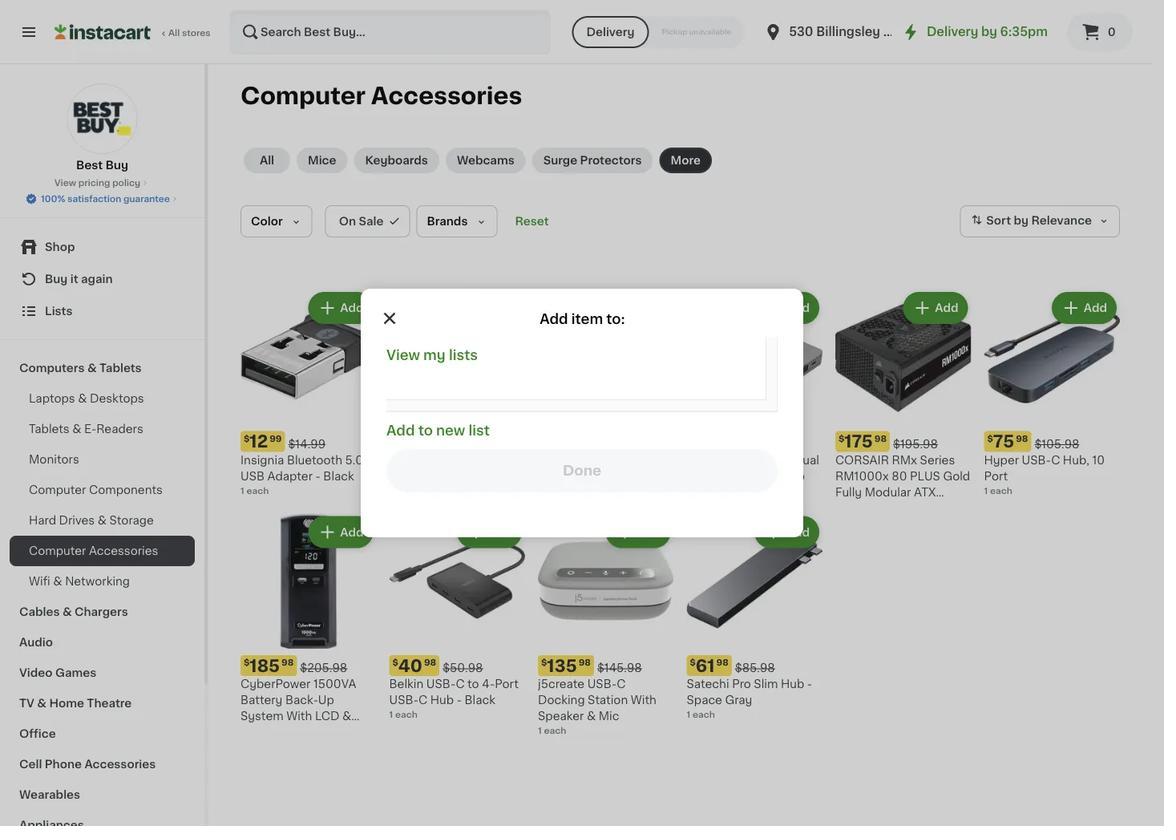 Task type: locate. For each thing, give the bounding box(es) containing it.
modular
[[865, 487, 912, 498]]

1 horizontal spatial buy
[[106, 160, 128, 171]]

- inside $ 175 98 $195.98 corsair rmx series rm1000x 80 plus gold fully modular atx power supply - black
[[916, 503, 921, 514]]

add for 185
[[340, 527, 364, 538]]

& for e-
[[72, 424, 81, 435]]

best up the pricing on the left
[[76, 160, 103, 171]]

99 right 15
[[419, 434, 431, 443]]

$ up hyper
[[988, 434, 994, 443]]

product group containing 135
[[538, 513, 674, 737]]

0 horizontal spatial port
[[495, 679, 519, 690]]

pro
[[733, 679, 752, 690]]

usb- up '(180)'
[[741, 471, 770, 482]]

$ 40 98 $50.98 belkin usb-c to 4-port usb-c hub - black 1 each
[[389, 657, 519, 719]]

tablets down laptops
[[29, 424, 70, 435]]

hub down the $40.98 original price: $50.98 element
[[431, 695, 454, 706]]

sale
[[359, 216, 384, 227]]

product group containing 12
[[241, 289, 377, 497]]

& left the mic
[[587, 711, 596, 722]]

1 horizontal spatial with
[[631, 695, 657, 706]]

add for 135
[[638, 527, 661, 538]]

each down space
[[693, 710, 715, 719]]

with
[[631, 695, 657, 706], [287, 711, 312, 722]]

1 down the insignia
[[241, 486, 244, 495]]

guarantee
[[124, 195, 170, 203]]

keyboards link
[[354, 148, 440, 173]]

175
[[845, 433, 874, 450]]

1 horizontal spatial delivery
[[927, 26, 979, 38]]

98 right 75
[[1017, 434, 1029, 443]]

1 horizontal spatial best
[[394, 416, 412, 424]]

computer up mice link
[[241, 85, 366, 108]]

view for view my lists
[[387, 349, 420, 362]]

1 vertical spatial tablets
[[29, 424, 70, 435]]

add button for 75
[[1054, 294, 1116, 323]]

best left "seller"
[[394, 416, 412, 424]]

with right station
[[631, 695, 657, 706]]

storage
[[110, 515, 154, 526]]

1 down hyper
[[985, 486, 989, 495]]

1 horizontal spatial bluetooth
[[424, 454, 479, 466]]

$ up corsair on the bottom right of the page
[[839, 434, 845, 443]]

$ inside $ 61 98
[[690, 658, 696, 667]]

0 horizontal spatial adapter
[[268, 471, 313, 482]]

1 inside "hyperdrive 10-in-1 dual 4k hdmi usb-c hub"
[[787, 454, 791, 466]]

$15.99 original price: $19.99 element
[[389, 431, 525, 452]]

1 horizontal spatial view
[[387, 349, 420, 362]]

$ up the cyberpower
[[244, 658, 250, 667]]

black inside insignia bluetooth 5.0 usb adapter - black 1 each
[[324, 471, 354, 482]]

on
[[339, 216, 356, 227]]

0 horizontal spatial best
[[76, 160, 103, 171]]

charging
[[268, 727, 319, 738]]

product group containing 213
[[538, 289, 674, 484]]

satisfaction
[[68, 195, 121, 203]]

0 vertical spatial $205.98
[[747, 438, 794, 450]]

1 bluetooth from the left
[[287, 454, 343, 466]]

5.0 for insignia bluetooth 5.0 usb adapter - black 1 each
[[345, 454, 363, 466]]

98 inside $ 75 98 $105.98 hyper usb-c hub, 10 port 1 each
[[1017, 434, 1029, 443]]

1 down "speaker"
[[538, 726, 542, 735]]

add for 175
[[936, 302, 959, 314]]

& for chargers
[[63, 607, 72, 618]]

tablets up desktops
[[99, 363, 142, 374]]

1 horizontal spatial all
[[260, 155, 274, 166]]

98 inside '$ 185 98'
[[282, 658, 294, 667]]

0 vertical spatial computer accessories
[[241, 85, 523, 108]]

4k
[[687, 471, 703, 482]]

adapter down $19.99
[[467, 471, 512, 482]]

to inside $ 40 98 $50.98 belkin usb-c to 4-port usb-c hub - black 1 each
[[468, 679, 479, 690]]

$75.98 original price: $105.98 element
[[985, 431, 1121, 452]]

each down the insignia
[[247, 486, 269, 495]]

port inside $ 40 98 $50.98 belkin usb-c to 4-port usb-c hub - black 1 each
[[495, 679, 519, 690]]

99 inside $ 15 99
[[419, 434, 431, 443]]

product group containing 61
[[687, 513, 823, 721]]

0 horizontal spatial to
[[418, 424, 433, 438]]

each down "speaker"
[[544, 726, 567, 735]]

$ inside '$ 12 99'
[[244, 434, 250, 443]]

5.0
[[345, 454, 363, 466], [482, 454, 500, 466]]

1 5.0 from the left
[[345, 454, 363, 466]]

office
[[19, 728, 56, 740]]

98 right the 175
[[875, 434, 887, 443]]

black down '$14.99' at the bottom of the page
[[324, 471, 354, 482]]

tablets
[[99, 363, 142, 374], [29, 424, 70, 435]]

& inside j5create usb-c docking station with speaker & mic 1 each
[[587, 711, 596, 722]]

to inside list_add_items dialog
[[418, 424, 433, 438]]

1 horizontal spatial $205.98
[[747, 438, 794, 450]]

1 vertical spatial with
[[287, 711, 312, 722]]

black
[[596, 454, 626, 466], [324, 471, 354, 482], [924, 503, 955, 514], [465, 695, 496, 706], [330, 727, 361, 738]]

delivery inside button
[[587, 26, 635, 38]]

0 vertical spatial to
[[418, 424, 433, 438]]

1 down belkin
[[389, 710, 393, 719]]

- right the slim
[[808, 679, 813, 690]]

0 vertical spatial view
[[54, 179, 76, 187]]

bluetooth for adapter
[[287, 454, 343, 466]]

10-
[[754, 454, 772, 466]]

1 vertical spatial buy
[[45, 274, 68, 285]]

surge protectors link
[[532, 148, 653, 173]]

$ up satechi
[[690, 658, 696, 667]]

view left my
[[387, 349, 420, 362]]

all left stores
[[168, 28, 180, 37]]

$205.98 up 1500va
[[300, 663, 348, 674]]

$ inside $ 40 98 $50.98 belkin usb-c to 4-port usb-c hub - black 1 each
[[393, 658, 399, 667]]

hub inside $ 40 98 $50.98 belkin usb-c to 4-port usb-c hub - black 1 each
[[431, 695, 454, 706]]

1 vertical spatial to
[[468, 679, 479, 690]]

5.0 down $12.99 original price: $14.99 'element'
[[345, 454, 363, 466]]

1 vertical spatial $205.98
[[300, 663, 348, 674]]

by
[[982, 26, 998, 38]]

98 for 75
[[1017, 434, 1029, 443]]

cell phone accessories
[[19, 759, 156, 770]]

98 right 135
[[579, 658, 591, 667]]

add button for 12
[[310, 294, 372, 323]]

c down in- in the right bottom of the page
[[770, 471, 779, 482]]

99 right '12'
[[270, 434, 282, 443]]

video games
[[19, 667, 96, 679]]

usb- up station
[[588, 679, 617, 690]]

- inside satechi pro slim hub - space gray 1 each
[[808, 679, 813, 690]]

mice link
[[297, 148, 348, 173]]

usb- down $75.98 original price: $105.98 element
[[1023, 454, 1052, 466]]

$ inside $ 175 98 $195.98 corsair rmx series rm1000x 80 plus gold fully modular atx power supply - black
[[839, 434, 845, 443]]

with down back-
[[287, 711, 312, 722]]

213
[[547, 433, 577, 450]]

all
[[168, 28, 180, 37], [260, 155, 274, 166]]

$ up j5create
[[542, 658, 547, 667]]

all for all stores
[[168, 28, 180, 37]]

$ 61 98
[[690, 657, 729, 674]]

black inside microsoft black surface dock 2
[[596, 454, 626, 466]]

usb down the insignia
[[241, 471, 265, 482]]

1 horizontal spatial tablets
[[99, 363, 142, 374]]

1 horizontal spatial 99
[[419, 434, 431, 443]]

e-
[[84, 424, 96, 435]]

monitors
[[29, 454, 79, 465]]

with inside j5create usb-c docking station with speaker & mic 1 each
[[631, 695, 657, 706]]

buy up policy
[[106, 160, 128, 171]]

add
[[340, 302, 364, 314], [787, 302, 810, 314], [936, 302, 959, 314], [1084, 302, 1108, 314], [540, 312, 569, 326], [387, 424, 415, 438], [340, 527, 364, 538], [489, 527, 513, 538], [638, 527, 661, 538], [787, 527, 810, 538]]

$ inside $ 15 99
[[393, 434, 399, 443]]

delivery by 6:35pm
[[927, 26, 1049, 38]]

& up laptops & desktops
[[87, 363, 97, 374]]

hub,
[[1064, 454, 1090, 466]]

port inside $ 75 98 $105.98 hyper usb-c hub, 10 port 1 each
[[985, 471, 1009, 482]]

c inside $ 75 98 $105.98 hyper usb-c hub, 10 port 1 each
[[1052, 454, 1061, 466]]

1 adapter from the left
[[268, 471, 313, 482]]

0 vertical spatial hub
[[782, 471, 805, 482]]

& right tv
[[37, 698, 47, 709]]

(87)
[[449, 488, 466, 497]]

98 inside $ 135 98
[[579, 658, 591, 667]]

product group containing 175
[[836, 289, 972, 514]]

& right cables
[[63, 607, 72, 618]]

$61.98 original price: $85.98 element
[[687, 655, 823, 676]]

port down hyper
[[985, 471, 1009, 482]]

view inside list_add_items dialog
[[387, 349, 420, 362]]

each down hyper
[[991, 486, 1013, 495]]

readers
[[96, 424, 143, 435]]

usb down system
[[241, 727, 265, 738]]

$ up belkin
[[393, 658, 399, 667]]

2 5.0 from the left
[[482, 454, 500, 466]]

80
[[892, 471, 908, 482]]

0 horizontal spatial with
[[287, 711, 312, 722]]

2 99 from the left
[[419, 434, 431, 443]]

port for 75
[[985, 471, 1009, 482]]

computer accessories up keyboards
[[241, 85, 523, 108]]

& inside "link"
[[98, 515, 107, 526]]

5.0 down list
[[482, 454, 500, 466]]

delivery
[[927, 26, 979, 38], [587, 26, 635, 38]]

view pricing policy link
[[54, 176, 150, 189]]

- down the $50.98
[[457, 695, 462, 706]]

$ 12 99
[[244, 433, 282, 450]]

view up 100%
[[54, 179, 76, 187]]

bluetooth down $19.99
[[424, 454, 479, 466]]

product group containing 75
[[985, 289, 1121, 497]]

98 for 175
[[875, 434, 887, 443]]

drives
[[59, 515, 95, 526]]

battery
[[241, 695, 283, 706]]

& right lcd
[[342, 711, 352, 722]]

each down belkin
[[395, 710, 418, 719]]

98 for 40
[[424, 658, 437, 667]]

black down 4- at the bottom of page
[[465, 695, 496, 706]]

1 vertical spatial all
[[260, 155, 274, 166]]

0 horizontal spatial 5.0
[[345, 454, 363, 466]]

1 vertical spatial hub
[[781, 679, 805, 690]]

$ inside '$ 185 98'
[[244, 658, 250, 667]]

accessories down storage
[[89, 546, 158, 557]]

& for networking
[[53, 576, 62, 587]]

98 inside $ 61 98
[[717, 658, 729, 667]]

usb up (87)
[[440, 471, 464, 482]]

buy left it
[[45, 274, 68, 285]]

1 vertical spatial computer accessories
[[29, 546, 158, 557]]

1 horizontal spatial computer accessories
[[241, 85, 523, 108]]

$205.98 up "10-"
[[747, 438, 794, 450]]

best for best buy
[[76, 160, 103, 171]]

2 vertical spatial accessories
[[85, 759, 156, 770]]

1 inside insignia bluetooth 5.0 usb adapter - black 1 each
[[241, 486, 244, 495]]

computer accessories
[[241, 85, 523, 108], [29, 546, 158, 557]]

c down $105.98
[[1052, 454, 1061, 466]]

5.0 inside insignia bluetooth 5.0 usb adapter - black 1 each
[[345, 454, 363, 466]]

$ inside $ 135 98
[[542, 658, 547, 667]]

& right the wifi
[[53, 576, 62, 587]]

again
[[81, 274, 113, 285]]

hyper
[[985, 454, 1020, 466]]

0 vertical spatial port
[[985, 471, 1009, 482]]

$ 135 98
[[542, 657, 591, 674]]

1 vertical spatial best
[[394, 416, 412, 424]]

& right laptops
[[78, 393, 87, 404]]

audio link
[[10, 627, 195, 658]]

computer down hard
[[29, 546, 86, 557]]

0 vertical spatial tablets
[[99, 363, 142, 374]]

chargers
[[75, 607, 128, 618]]

audio
[[19, 637, 53, 648]]

1 inside satechi pro slim hub - space gray 1 each
[[687, 710, 691, 719]]

accessories
[[371, 85, 523, 108], [89, 546, 158, 557], [85, 759, 156, 770]]

5.0 inside asus bluetooth 5.0 wireless usb adapter
[[482, 454, 500, 466]]

1 down space
[[687, 710, 691, 719]]

0 horizontal spatial delivery
[[587, 26, 635, 38]]

c inside "hyperdrive 10-in-1 dual 4k hdmi usb-c hub"
[[770, 471, 779, 482]]

usb inside asus bluetooth 5.0 wireless usb adapter
[[440, 471, 464, 482]]

accessories up webcams
[[371, 85, 523, 108]]

computer
[[241, 85, 366, 108], [29, 485, 86, 496], [29, 546, 86, 557]]

98 for 185
[[282, 658, 294, 667]]

0 horizontal spatial bluetooth
[[287, 454, 343, 466]]

hub inside "hyperdrive 10-in-1 dual 4k hdmi usb-c hub"
[[782, 471, 805, 482]]

usb inside insignia bluetooth 5.0 usb adapter - black 1 each
[[241, 471, 265, 482]]

satechi
[[687, 679, 730, 690]]

0 horizontal spatial view
[[54, 179, 76, 187]]

0 vertical spatial best
[[76, 160, 103, 171]]

2 vertical spatial hub
[[431, 695, 454, 706]]

best
[[76, 160, 103, 171], [394, 416, 412, 424]]

$265.98
[[598, 438, 644, 450]]

$ inside $ 75 98 $105.98 hyper usb-c hub, 10 port 1 each
[[988, 434, 994, 443]]

& for desktops
[[78, 393, 87, 404]]

each inside satechi pro slim hub - space gray 1 each
[[693, 710, 715, 719]]

1 left dual
[[787, 454, 791, 466]]

& right drives
[[98, 515, 107, 526]]

1 vertical spatial computer
[[29, 485, 86, 496]]

c down $145.98
[[617, 679, 626, 690]]

12
[[250, 433, 268, 450]]

add button for 185
[[310, 518, 372, 547]]

2 adapter from the left
[[467, 471, 512, 482]]

98 inside $ 40 98 $50.98 belkin usb-c to 4-port usb-c hub - black 1 each
[[424, 658, 437, 667]]

$ up asus
[[393, 434, 399, 443]]

- down atx
[[916, 503, 921, 514]]

0 horizontal spatial $205.98
[[300, 663, 348, 674]]

usb- down the $40.98 original price: $50.98 element
[[427, 679, 456, 690]]

best inside best buy link
[[76, 160, 103, 171]]

& left e-
[[72, 424, 81, 435]]

98 right 185
[[282, 658, 294, 667]]

usb- inside j5create usb-c docking station with speaker & mic 1 each
[[588, 679, 617, 690]]

bluetooth down '$14.99' at the bottom of the page
[[287, 454, 343, 466]]

add button for 61
[[756, 518, 818, 547]]

adapter down the insignia
[[268, 471, 313, 482]]

$ up the insignia
[[244, 434, 250, 443]]

cell phone accessories link
[[10, 749, 195, 780]]

it
[[70, 274, 78, 285]]

$175.98 original price: $195.98 element
[[836, 431, 972, 452]]

office link
[[10, 719, 195, 749]]

laptops & desktops link
[[10, 383, 195, 414]]

1 horizontal spatial to
[[468, 679, 479, 690]]

99 inside '$ 12 99'
[[270, 434, 282, 443]]

add button
[[310, 294, 372, 323], [756, 294, 818, 323], [905, 294, 967, 323], [1054, 294, 1116, 323], [310, 518, 372, 547], [459, 518, 521, 547], [608, 518, 669, 547], [756, 518, 818, 547]]

0 vertical spatial with
[[631, 695, 657, 706]]

hyperdrive
[[687, 454, 752, 466]]

1 vertical spatial port
[[495, 679, 519, 690]]

None search field
[[229, 10, 551, 55]]

best buy logo image
[[67, 83, 138, 154]]

bluetooth inside insignia bluetooth 5.0 usb adapter - black 1 each
[[287, 454, 343, 466]]

hyperdrive 10-in-1 dual 4k hdmi usb-c hub
[[687, 454, 820, 482]]

all for all
[[260, 155, 274, 166]]

0 vertical spatial all
[[168, 28, 180, 37]]

98 right 61 on the right bottom of page
[[717, 658, 729, 667]]

hub right the slim
[[781, 679, 805, 690]]

computer accessories down hard drives & storage
[[29, 546, 158, 557]]

0 horizontal spatial buy
[[45, 274, 68, 285]]

c down the $50.98
[[456, 679, 465, 690]]

accessories down office 'link'
[[85, 759, 156, 770]]

to
[[418, 424, 433, 438], [468, 679, 479, 690]]

2 bluetooth from the left
[[424, 454, 479, 466]]

product group containing 185
[[241, 513, 377, 738]]

black down lcd
[[330, 727, 361, 738]]

hub down dual
[[782, 471, 805, 482]]

delivery for delivery
[[587, 26, 635, 38]]

seller
[[413, 416, 435, 424]]

$ for 135
[[542, 658, 547, 667]]

bluetooth inside asus bluetooth 5.0 wireless usb adapter
[[424, 454, 479, 466]]

1 horizontal spatial 5.0
[[482, 454, 500, 466]]

98 right 40 at the left bottom of the page
[[424, 658, 437, 667]]

$213.98 original price: $265.98 element
[[538, 431, 674, 452]]

- down '$14.99' at the bottom of the page
[[316, 471, 321, 482]]

cables & chargers link
[[10, 597, 195, 627]]

- down lcd
[[322, 727, 327, 738]]

delivery inside "link"
[[927, 26, 979, 38]]

keyboards
[[365, 155, 428, 166]]

black down $265.98
[[596, 454, 626, 466]]

black down atx
[[924, 503, 955, 514]]

station
[[588, 695, 628, 706]]

computers & tablets link
[[10, 353, 195, 383]]

0 horizontal spatial all
[[168, 28, 180, 37]]

to left 4- at the bottom of page
[[468, 679, 479, 690]]

$165.98 original price: $205.98 element
[[687, 431, 823, 452]]

1 99 from the left
[[270, 434, 282, 443]]

product group
[[241, 289, 377, 497], [538, 289, 674, 484], [687, 289, 823, 499], [836, 289, 972, 514], [985, 289, 1121, 497], [241, 513, 377, 738], [389, 513, 525, 721], [538, 513, 674, 737], [687, 513, 823, 721]]

1 horizontal spatial port
[[985, 471, 1009, 482]]

usb inside cyberpower 1500va battery back-up system with lcd & usb charging - black
[[241, 727, 265, 738]]

dock
[[538, 471, 568, 482]]

computer for computer components link
[[29, 485, 86, 496]]

port down the $40.98 original price: $50.98 element
[[495, 679, 519, 690]]

power
[[836, 503, 871, 514]]

best seller
[[394, 416, 435, 424]]

98 inside $ 175 98 $195.98 corsair rmx series rm1000x 80 plus gold fully modular atx power supply - black
[[875, 434, 887, 443]]

99
[[270, 434, 282, 443], [419, 434, 431, 443]]

1 vertical spatial view
[[387, 349, 420, 362]]

mice
[[308, 155, 337, 166]]

c inside j5create usb-c docking station with speaker & mic 1 each
[[617, 679, 626, 690]]

1 horizontal spatial adapter
[[467, 471, 512, 482]]

to down "seller"
[[418, 424, 433, 438]]

0 horizontal spatial 99
[[270, 434, 282, 443]]

0 horizontal spatial computer accessories
[[29, 546, 158, 557]]

computer down monitors in the bottom of the page
[[29, 485, 86, 496]]

all left mice link
[[260, 155, 274, 166]]

hdmi
[[705, 471, 738, 482]]

2 vertical spatial computer
[[29, 546, 86, 557]]



Task type: vqa. For each thing, say whether or not it's contained in the screenshot.
Ready Meals popup button at the left of the page
no



Task type: describe. For each thing, give the bounding box(es) containing it.
- inside $ 40 98 $50.98 belkin usb-c to 4-port usb-c hub - black 1 each
[[457, 695, 462, 706]]

bluetooth for usb
[[424, 454, 479, 466]]

best for best seller
[[394, 416, 412, 424]]

list
[[469, 424, 490, 438]]

$14.99
[[288, 438, 326, 450]]

each inside j5create usb-c docking station with speaker & mic 1 each
[[544, 726, 567, 735]]

instacart logo image
[[55, 22, 151, 42]]

back-
[[286, 695, 318, 706]]

more
[[671, 155, 701, 166]]

fully
[[836, 487, 863, 498]]

service type group
[[572, 16, 745, 48]]

usb- inside "hyperdrive 10-in-1 dual 4k hdmi usb-c hub"
[[741, 471, 770, 482]]

delivery for delivery by 6:35pm
[[927, 26, 979, 38]]

1 inside $ 40 98 $50.98 belkin usb-c to 4-port usb-c hub - black 1 each
[[389, 710, 393, 719]]

hub inside satechi pro slim hub - space gray 1 each
[[781, 679, 805, 690]]

laptops
[[29, 393, 75, 404]]

computer accessories inside computer accessories link
[[29, 546, 158, 557]]

speaker
[[538, 711, 584, 722]]

& inside cyberpower 1500va battery back-up system with lcd & usb charging - black
[[342, 711, 352, 722]]

with inside cyberpower 1500va battery back-up system with lcd & usb charging - black
[[287, 711, 312, 722]]

all stores link
[[55, 10, 212, 55]]

to:
[[607, 312, 626, 326]]

5.0 for asus bluetooth 5.0 wireless usb adapter
[[482, 454, 500, 466]]

all stores
[[168, 28, 211, 37]]

$40.98 original price: $50.98 element
[[389, 655, 525, 676]]

product group containing 40
[[389, 513, 525, 721]]

add for 12
[[340, 302, 364, 314]]

my
[[424, 349, 446, 362]]

lists
[[45, 306, 73, 317]]

gold
[[944, 471, 971, 482]]

tablets & e-readers
[[29, 424, 143, 435]]

up
[[318, 695, 334, 706]]

100% satisfaction guarantee
[[41, 195, 170, 203]]

lcd
[[315, 711, 340, 722]]

$135.98 original price: $145.98 element
[[538, 655, 674, 676]]

delivery button
[[572, 16, 649, 48]]

$ 15 99
[[393, 433, 431, 450]]

0 vertical spatial buy
[[106, 160, 128, 171]]

add to new list link
[[387, 424, 490, 438]]

15
[[399, 433, 417, 450]]

& for home
[[37, 698, 47, 709]]

asus bluetooth 5.0 wireless usb adapter
[[389, 454, 512, 482]]

each inside insignia bluetooth 5.0 usb adapter - black 1 each
[[247, 486, 269, 495]]

$ 185 98
[[244, 657, 294, 674]]

microsoft
[[538, 454, 593, 466]]

add button for 40
[[459, 518, 521, 547]]

black inside $ 175 98 $195.98 corsair rmx series rm1000x 80 plus gold fully modular atx power supply - black
[[924, 503, 955, 514]]

& for tablets
[[87, 363, 97, 374]]

61
[[696, 657, 715, 674]]

microsoft black surface dock 2
[[538, 454, 673, 482]]

shop
[[45, 241, 75, 253]]

item
[[572, 312, 603, 326]]

surge protectors
[[544, 155, 642, 166]]

$ for 75
[[988, 434, 994, 443]]

wifi & networking
[[29, 576, 130, 587]]

1 vertical spatial accessories
[[89, 546, 158, 557]]

$ for 175
[[839, 434, 845, 443]]

$50.98
[[443, 663, 483, 674]]

reset
[[515, 216, 549, 227]]

$19.99
[[438, 438, 475, 450]]

port for 40
[[495, 679, 519, 690]]

adapter inside insignia bluetooth 5.0 usb adapter - black 1 each
[[268, 471, 313, 482]]

adapter inside asus bluetooth 5.0 wireless usb adapter
[[467, 471, 512, 482]]

networking
[[65, 576, 130, 587]]

black inside cyberpower 1500va battery back-up system with lcd & usb charging - black
[[330, 727, 361, 738]]

$12.99 original price: $14.99 element
[[241, 431, 377, 452]]

add for 40
[[489, 527, 513, 538]]

home
[[49, 698, 84, 709]]

100% satisfaction guarantee button
[[25, 189, 180, 205]]

usb- down belkin
[[389, 695, 419, 706]]

(180)
[[746, 488, 769, 497]]

j5create
[[538, 679, 585, 690]]

1 inside $ 75 98 $105.98 hyper usb-c hub, 10 port 1 each
[[985, 486, 989, 495]]

add to new list
[[387, 424, 490, 438]]

hard drives & storage
[[29, 515, 154, 526]]

wearables
[[19, 789, 80, 801]]

0 horizontal spatial tablets
[[29, 424, 70, 435]]

on sale
[[339, 216, 384, 227]]

satechi pro slim hub - space gray 1 each
[[687, 679, 813, 719]]

cables
[[19, 607, 60, 618]]

computer components link
[[10, 475, 195, 505]]

computers & tablets
[[19, 363, 142, 374]]

plus
[[911, 471, 941, 482]]

$ for 185
[[244, 658, 250, 667]]

insignia
[[241, 454, 284, 466]]

rm1000x
[[836, 471, 889, 482]]

space
[[687, 695, 723, 706]]

corsair
[[836, 454, 890, 466]]

computer accessories link
[[10, 536, 195, 566]]

add for 75
[[1084, 302, 1108, 314]]

best buy link
[[67, 83, 138, 173]]

usb- inside $ 75 98 $105.98 hyper usb-c hub, 10 port 1 each
[[1023, 454, 1052, 466]]

view pricing policy
[[54, 179, 140, 187]]

add for 61
[[787, 527, 810, 538]]

add button for 175
[[905, 294, 967, 323]]

more link
[[660, 148, 712, 173]]

0 vertical spatial computer
[[241, 85, 366, 108]]

series
[[921, 454, 956, 466]]

monitors link
[[10, 444, 195, 475]]

each inside $ 40 98 $50.98 belkin usb-c to 4-port usb-c hub - black 1 each
[[395, 710, 418, 719]]

product group containing 165
[[687, 289, 823, 499]]

slim
[[754, 679, 778, 690]]

billingsley
[[817, 26, 881, 38]]

components
[[89, 485, 163, 496]]

98 for 61
[[717, 658, 729, 667]]

1500va
[[314, 679, 357, 690]]

$ for 40
[[393, 658, 399, 667]]

- inside insignia bluetooth 5.0 usb adapter - black 1 each
[[316, 471, 321, 482]]

$ for 61
[[690, 658, 696, 667]]

hard
[[29, 515, 56, 526]]

- inside cyberpower 1500va battery back-up system with lcd & usb charging - black
[[322, 727, 327, 738]]

add button for 135
[[608, 518, 669, 547]]

atx
[[914, 487, 937, 498]]

list_add_items dialog
[[361, 289, 804, 538]]

pricing
[[78, 179, 110, 187]]

1 inside j5create usb-c docking station with speaker & mic 1 each
[[538, 726, 542, 735]]

$185.98 original price: $205.98 element
[[241, 655, 377, 676]]

40
[[399, 657, 423, 674]]

$145.98
[[598, 663, 642, 674]]

wifi
[[29, 576, 50, 587]]

100%
[[41, 195, 65, 203]]

view for view pricing policy
[[54, 179, 76, 187]]

in-
[[772, 454, 787, 466]]

530 billingsley road button
[[764, 10, 916, 55]]

4-
[[482, 679, 495, 690]]

each inside $ 75 98 $105.98 hyper usb-c hub, 10 port 1 each
[[991, 486, 1013, 495]]

cables & chargers
[[19, 607, 128, 618]]

99 for 15
[[419, 434, 431, 443]]

0
[[1108, 26, 1116, 38]]

laptops & desktops
[[29, 393, 144, 404]]

computers
[[19, 363, 85, 374]]

webcams link
[[446, 148, 526, 173]]

$ for 12
[[244, 434, 250, 443]]

530 billingsley road
[[790, 26, 916, 38]]

lists
[[449, 349, 478, 362]]

mic
[[599, 711, 620, 722]]

add item to:
[[540, 312, 626, 326]]

$ for 15
[[393, 434, 399, 443]]

c down belkin
[[419, 695, 428, 706]]

99 for 12
[[270, 434, 282, 443]]

98 for 135
[[579, 658, 591, 667]]

computer for computer accessories link
[[29, 546, 86, 557]]

gray
[[726, 695, 753, 706]]

j5create usb-c docking station with speaker & mic 1 each
[[538, 679, 657, 735]]

0 vertical spatial accessories
[[371, 85, 523, 108]]

black inside $ 40 98 $50.98 belkin usb-c to 4-port usb-c hub - black 1 each
[[465, 695, 496, 706]]



